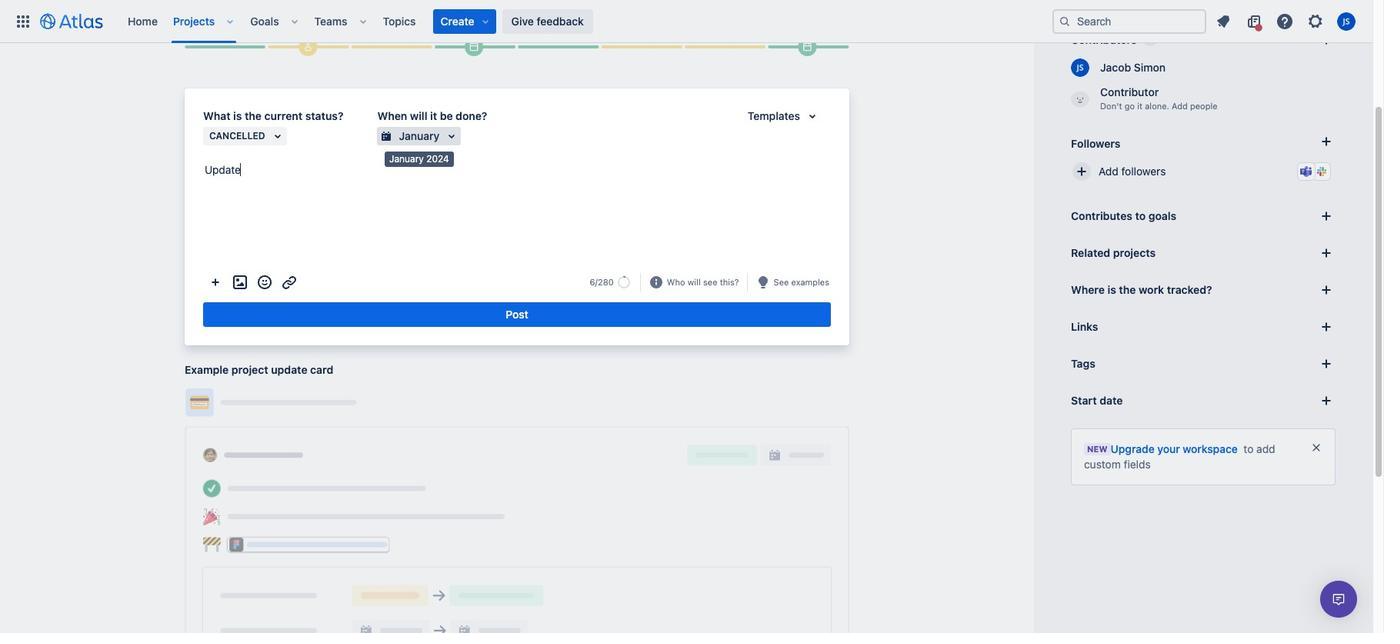 Task type: describe. For each thing, give the bounding box(es) containing it.
card
[[310, 363, 334, 377]]

example project update card
[[185, 363, 334, 377]]

done?
[[456, 109, 488, 123]]

the for work
[[1120, 283, 1137, 296]]

alone.
[[1146, 101, 1170, 111]]

topics link
[[378, 9, 421, 33]]

post
[[506, 308, 529, 321]]

give feedback button
[[502, 9, 593, 33]]

contributes to goals
[[1072, 209, 1177, 222]]

who will see this?
[[667, 277, 739, 287]]

when will it be done?
[[378, 109, 488, 123]]

example for example project history
[[185, 16, 229, 29]]

tags
[[1072, 357, 1096, 370]]

open intercom messenger image
[[1330, 590, 1349, 609]]

add followers
[[1099, 165, 1167, 178]]

insert emoji image
[[256, 273, 274, 292]]

close banner image
[[1311, 442, 1323, 454]]

feedback
[[537, 14, 584, 27]]

followers
[[1122, 165, 1167, 178]]

projects
[[173, 14, 215, 27]]

work
[[1139, 283, 1165, 296]]

where
[[1072, 283, 1106, 296]]

what is the current status?
[[203, 109, 344, 123]]

current
[[265, 109, 303, 123]]

this?
[[720, 277, 739, 287]]

followers
[[1072, 137, 1121, 150]]

1
[[1148, 34, 1153, 45]]

home link
[[123, 9, 162, 33]]

msteams logo showing  channels are connected to this project image
[[1301, 166, 1313, 178]]

goals
[[250, 14, 279, 27]]

start date
[[1072, 394, 1124, 407]]

insert link image
[[280, 273, 299, 292]]

january 2024 tooltip
[[385, 152, 454, 167]]

history
[[271, 16, 308, 29]]

workspace
[[1184, 443, 1239, 456]]

add inside 'contributor don't go it alone. add people'
[[1172, 101, 1189, 111]]

see
[[704, 277, 718, 287]]

templates button
[[739, 107, 831, 126]]

give
[[512, 14, 534, 27]]

to add custom fields
[[1085, 443, 1276, 471]]

project for history
[[232, 16, 268, 29]]

goals
[[1149, 209, 1177, 222]]

teams link
[[310, 9, 352, 33]]

Main content area, start typing to enter text. text field
[[203, 161, 831, 185]]

teams
[[315, 14, 348, 27]]

2024
[[427, 153, 449, 165]]

links
[[1072, 320, 1099, 333]]

examples
[[792, 277, 830, 287]]

update
[[271, 363, 308, 377]]

templates
[[748, 109, 801, 123]]

don't
[[1101, 101, 1123, 111]]

slack logo showing nan channels are connected to this project image
[[1316, 166, 1329, 178]]

top element
[[9, 0, 1053, 43]]

add follower image
[[1073, 162, 1092, 181]]

example project history
[[185, 16, 308, 29]]

will for who
[[688, 277, 701, 287]]

who
[[667, 277, 686, 287]]

see examples
[[774, 277, 830, 287]]

it inside 'contributor don't go it alone. add people'
[[1138, 101, 1143, 111]]

people
[[1191, 101, 1218, 111]]

january 2024
[[390, 153, 449, 165]]

is for what
[[233, 109, 242, 123]]

see examples button
[[773, 275, 831, 290]]

start
[[1072, 394, 1098, 407]]



Task type: vqa. For each thing, say whether or not it's contained in the screenshot.
rightmost TO
yes



Task type: locate. For each thing, give the bounding box(es) containing it.
january up "january 2024"
[[399, 129, 440, 143]]

will up january "dropdown button"
[[410, 109, 428, 123]]

0 vertical spatial january
[[399, 129, 440, 143]]

status?
[[305, 109, 344, 123]]

is up cancelled
[[233, 109, 242, 123]]

january for january
[[399, 129, 440, 143]]

january inside tooltip
[[390, 153, 424, 165]]

0 horizontal spatial to
[[1136, 209, 1146, 222]]

goals link
[[246, 9, 284, 33]]

new upgrade your workspace
[[1088, 443, 1239, 456]]

0 horizontal spatial is
[[233, 109, 242, 123]]

tracked?
[[1168, 283, 1213, 296]]

january button
[[378, 127, 461, 146]]

help image
[[1276, 12, 1295, 30]]

add
[[1257, 443, 1276, 456]]

to left goals on the right top of the page
[[1136, 209, 1146, 222]]

1 horizontal spatial the
[[1120, 283, 1137, 296]]

project left update
[[232, 363, 268, 377]]

more actions image
[[206, 273, 225, 292]]

add right add follower image
[[1099, 165, 1119, 178]]

add a follower image
[[1318, 132, 1336, 151]]

january for january 2024
[[390, 153, 424, 165]]

topics
[[383, 14, 416, 27]]

0 vertical spatial to
[[1136, 209, 1146, 222]]

add
[[1172, 101, 1189, 111], [1099, 165, 1119, 178]]

is for where
[[1108, 283, 1117, 296]]

is
[[233, 109, 242, 123], [1108, 283, 1117, 296]]

1 vertical spatial to
[[1244, 443, 1254, 456]]

project for update
[[232, 363, 268, 377]]

1 vertical spatial the
[[1120, 283, 1137, 296]]

0 horizontal spatial it
[[430, 109, 437, 123]]

upgrade
[[1111, 443, 1155, 456]]

custom
[[1085, 458, 1122, 471]]

related
[[1072, 246, 1111, 259]]

add followers button
[[1065, 155, 1343, 189]]

january down january "dropdown button"
[[390, 153, 424, 165]]

1 vertical spatial project
[[232, 363, 268, 377]]

home
[[128, 14, 158, 27]]

project left "history"
[[232, 16, 268, 29]]

1 vertical spatial will
[[688, 277, 701, 287]]

projects link
[[169, 9, 220, 33]]

0 vertical spatial project
[[232, 16, 268, 29]]

cancelled
[[209, 130, 265, 142]]

2 project from the top
[[232, 363, 268, 377]]

fields
[[1124, 458, 1151, 471]]

will
[[410, 109, 428, 123], [688, 277, 701, 287]]

1 horizontal spatial add
[[1172, 101, 1189, 111]]

1 horizontal spatial it
[[1138, 101, 1143, 111]]

0 vertical spatial example
[[185, 16, 229, 29]]

date
[[1100, 394, 1124, 407]]

6/280
[[590, 277, 614, 287]]

1 vertical spatial january
[[390, 153, 424, 165]]

it left be
[[430, 109, 437, 123]]

will for when
[[410, 109, 428, 123]]

add inside button
[[1099, 165, 1119, 178]]

banner
[[0, 0, 1373, 43]]

will inside who will see this? dropdown button
[[688, 277, 701, 287]]

Search field
[[1053, 9, 1207, 33]]

it right go
[[1138, 101, 1143, 111]]

where is the work tracked?
[[1072, 283, 1213, 296]]

post button
[[203, 303, 831, 327]]

project
[[232, 16, 268, 29], [232, 363, 268, 377]]

when
[[378, 109, 407, 123]]

update
[[205, 163, 241, 176]]

0 horizontal spatial the
[[245, 109, 262, 123]]

be
[[440, 109, 453, 123]]

example
[[185, 16, 229, 29], [185, 363, 229, 377]]

contributor
[[1101, 85, 1160, 99]]

0 vertical spatial the
[[245, 109, 262, 123]]

your
[[1158, 443, 1181, 456]]

new
[[1088, 444, 1108, 454]]

will left see
[[688, 277, 701, 287]]

1 example from the top
[[185, 16, 229, 29]]

search image
[[1059, 15, 1072, 27]]

projects
[[1114, 246, 1156, 259]]

0 horizontal spatial will
[[410, 109, 428, 123]]

is right the where
[[1108, 283, 1117, 296]]

related projects
[[1072, 246, 1156, 259]]

who will see this? button
[[666, 275, 741, 290]]

1 project from the top
[[232, 16, 268, 29]]

the up "cancelled" button
[[245, 109, 262, 123]]

to left add
[[1244, 443, 1254, 456]]

to
[[1136, 209, 1146, 222], [1244, 443, 1254, 456]]

add files, videos, or images image
[[231, 273, 249, 292]]

contributes
[[1072, 209, 1133, 222]]

see
[[774, 277, 789, 287]]

january inside "dropdown button"
[[399, 129, 440, 143]]

what
[[203, 109, 231, 123]]

cancelled button
[[203, 127, 287, 146]]

the
[[245, 109, 262, 123], [1120, 283, 1137, 296]]

it
[[1138, 101, 1143, 111], [430, 109, 437, 123]]

to inside to add custom fields
[[1244, 443, 1254, 456]]

example for example project update card
[[185, 363, 229, 377]]

give feedback
[[512, 14, 584, 27]]

1 vertical spatial is
[[1108, 283, 1117, 296]]

january
[[399, 129, 440, 143], [390, 153, 424, 165]]

go
[[1125, 101, 1136, 111]]

0 vertical spatial will
[[410, 109, 428, 123]]

banner containing home
[[0, 0, 1373, 43]]

the for current
[[245, 109, 262, 123]]

1 horizontal spatial to
[[1244, 443, 1254, 456]]

1 horizontal spatial will
[[688, 277, 701, 287]]

the left work
[[1120, 283, 1137, 296]]

0 vertical spatial is
[[233, 109, 242, 123]]

0 vertical spatial add
[[1172, 101, 1189, 111]]

contributor don't go it alone. add people
[[1101, 85, 1218, 111]]

add right alone.
[[1172, 101, 1189, 111]]

1 vertical spatial example
[[185, 363, 229, 377]]

1 vertical spatial add
[[1099, 165, 1119, 178]]

2 example from the top
[[185, 363, 229, 377]]

contributors
[[1072, 33, 1138, 46]]

1 horizontal spatial is
[[1108, 283, 1117, 296]]

0 horizontal spatial add
[[1099, 165, 1119, 178]]



